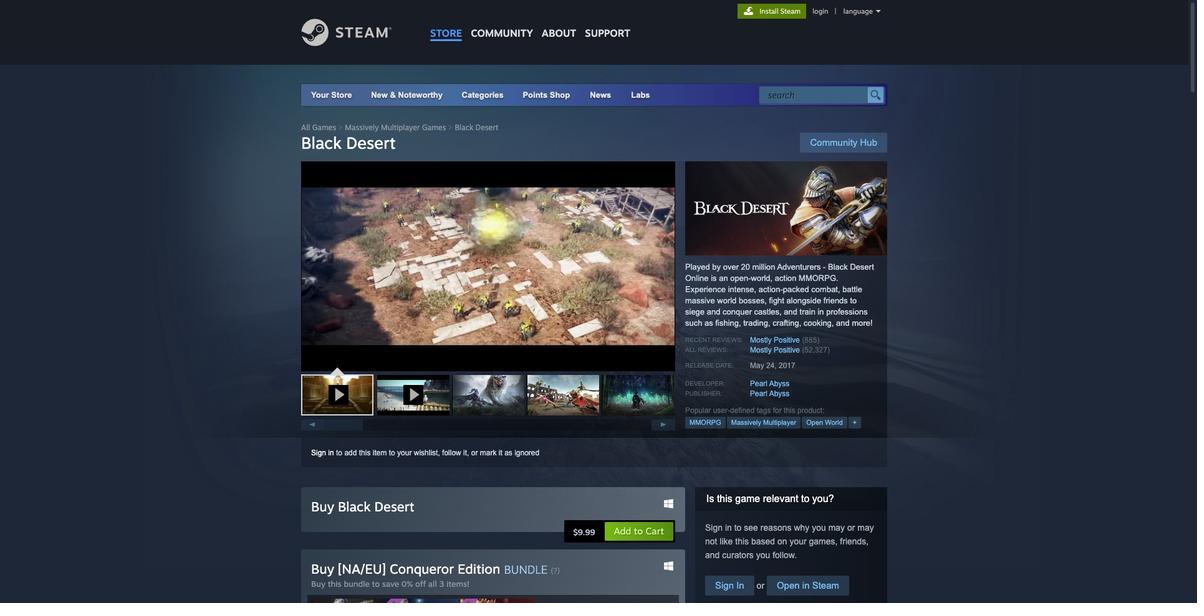 Task type: locate. For each thing, give the bounding box(es) containing it.
0 vertical spatial multiplayer
[[381, 123, 420, 132]]

0 vertical spatial reviews:
[[712, 337, 743, 344]]

0 vertical spatial positive
[[774, 336, 800, 345]]

pearl abyss for publisher:
[[750, 390, 790, 398]]

all
[[428, 579, 437, 589]]

tags
[[757, 407, 771, 415]]

reviews: for mostly positive (52,327)
[[698, 347, 728, 354]]

in
[[736, 580, 744, 591]]

in left add
[[328, 449, 334, 458]]

in for open in steam
[[802, 580, 810, 591]]

1 positive from the top
[[774, 336, 800, 345]]

publisher:
[[685, 390, 722, 397]]

1 horizontal spatial >
[[448, 123, 453, 132]]

open world link
[[802, 417, 847, 429]]

as inside played by over 20 million adventurers - black desert online is an open-world, action mmorpg. experience intense, action-packed combat, battle massive world bosses, fight alongside friends to siege and conquer castles, and train in professions such as fishing, trading, crafting, cooking, and more!
[[705, 319, 713, 328]]

points shop link
[[513, 84, 580, 106]]

1 pearl from the top
[[750, 380, 768, 388]]

your store link
[[311, 90, 352, 100]]

pearl abyss link
[[750, 380, 790, 388], [750, 390, 790, 398]]

to
[[850, 296, 857, 306], [336, 449, 342, 458], [389, 449, 395, 458], [801, 494, 810, 504], [734, 523, 742, 533], [634, 526, 643, 537], [372, 579, 380, 589]]

positive
[[774, 336, 800, 345], [774, 346, 800, 355]]

black down 'all games' "link"
[[301, 133, 342, 153]]

|
[[835, 7, 836, 16]]

massively up black desert
[[345, 123, 379, 132]]

or right the in
[[754, 581, 767, 591]]

siege
[[685, 307, 705, 317]]

your
[[397, 449, 412, 458], [790, 537, 807, 547]]

(52,327)
[[802, 346, 830, 355]]

0 horizontal spatial as
[[504, 449, 512, 458]]

0 vertical spatial pearl abyss
[[750, 380, 790, 388]]

reviews:
[[712, 337, 743, 344], [698, 347, 728, 354]]

popular
[[685, 407, 711, 415]]

1 vertical spatial mostly
[[750, 346, 772, 355]]

mostly positive (52,327)
[[750, 346, 830, 355]]

20
[[741, 262, 750, 272]]

2 vertical spatial buy
[[311, 579, 325, 589]]

0 vertical spatial open
[[806, 419, 823, 426]]

store
[[430, 27, 462, 39]]

pearl abyss down 24,
[[750, 380, 790, 388]]

mostly down trading,
[[750, 336, 772, 345]]

buy
[[311, 499, 334, 515], [311, 561, 334, 577], [311, 579, 325, 589]]

it
[[499, 449, 502, 458]]

desert up battle
[[850, 262, 874, 272]]

(?)
[[551, 567, 560, 576]]

as right it at the left bottom
[[504, 449, 512, 458]]

may
[[828, 523, 845, 533], [858, 523, 874, 533]]

1 vertical spatial massively
[[731, 419, 761, 426]]

to right add
[[634, 526, 643, 537]]

positive up mostly positive (52,327)
[[774, 336, 800, 345]]

in inside played by over 20 million adventurers - black desert online is an open-world, action mmorpg. experience intense, action-packed combat, battle massive world bosses, fight alongside friends to siege and conquer castles, and train in professions such as fishing, trading, crafting, cooking, and more!
[[818, 307, 824, 317]]

this inside sign in to see reasons why you may or may not like this based on your games, friends, and curators you follow.
[[735, 537, 749, 547]]

this up curators
[[735, 537, 749, 547]]

1 vertical spatial abyss
[[769, 390, 790, 398]]

0 horizontal spatial may
[[828, 523, 845, 533]]

this right add
[[359, 449, 371, 458]]

1 vertical spatial pearl abyss
[[750, 390, 790, 398]]

open down the product:
[[806, 419, 823, 426]]

1 horizontal spatial your
[[790, 537, 807, 547]]

games up black desert
[[312, 123, 336, 132]]

and
[[707, 307, 720, 317], [784, 307, 797, 317], [836, 319, 850, 328], [705, 551, 720, 561]]

0 vertical spatial you
[[812, 523, 826, 533]]

mostly
[[750, 336, 772, 345], [750, 346, 772, 355]]

defined
[[730, 407, 755, 415]]

relevant
[[763, 494, 798, 504]]

desert down massively multiplayer games link
[[346, 133, 396, 153]]

and inside sign in to see reasons why you may or may not like this based on your games, friends, and curators you follow.
[[705, 551, 720, 561]]

2 pearl abyss from the top
[[750, 390, 790, 398]]

castles,
[[754, 307, 782, 317]]

in up like
[[725, 523, 732, 533]]

bundle
[[504, 563, 547, 577]]

open for open world
[[806, 419, 823, 426]]

all for all games > massively multiplayer games > black desert
[[301, 123, 310, 132]]

labs
[[631, 90, 650, 100]]

+
[[853, 419, 857, 426]]

positive down mostly positive (885)
[[774, 346, 800, 355]]

in up cooking,
[[818, 307, 824, 317]]

sign for sign in to add this item to your wishlist, follow it, or mark it as ignored
[[311, 449, 326, 458]]

0 horizontal spatial >
[[338, 123, 343, 132]]

open down follow.
[[777, 580, 800, 591]]

or up the friends,
[[847, 523, 855, 533]]

curators
[[722, 551, 754, 561]]

buy down sign in link
[[311, 499, 334, 515]]

news link
[[580, 84, 621, 106]]

and up crafting,
[[784, 307, 797, 317]]

1 horizontal spatial open
[[806, 419, 823, 426]]

steam inside open in steam link
[[812, 580, 839, 591]]

1 horizontal spatial or
[[754, 581, 767, 591]]

fight
[[769, 296, 784, 306]]

about link
[[537, 0, 581, 42]]

items!
[[447, 579, 470, 589]]

sign inside sign in to see reasons why you may or may not like this based on your games, friends, and curators you follow.
[[705, 523, 723, 533]]

to inside add to cart link
[[634, 526, 643, 537]]

1 vertical spatial open
[[777, 580, 800, 591]]

steam inside install steam 'link'
[[781, 7, 801, 16]]

community
[[471, 27, 533, 39]]

1 vertical spatial buy
[[311, 561, 334, 577]]

you
[[812, 523, 826, 533], [756, 551, 770, 561]]

1 vertical spatial pearl abyss link
[[750, 390, 790, 398]]

0 vertical spatial buy
[[311, 499, 334, 515]]

>
[[338, 123, 343, 132], [448, 123, 453, 132]]

action
[[775, 274, 797, 283]]

to down battle
[[850, 296, 857, 306]]

link to the steam homepage image
[[301, 19, 411, 46]]

games down the noteworthy
[[422, 123, 446, 132]]

global menu navigation
[[426, 0, 635, 45]]

add to cart link
[[604, 522, 674, 542]]

0 horizontal spatial open
[[777, 580, 800, 591]]

1 horizontal spatial multiplayer
[[763, 419, 796, 426]]

all reviews:
[[685, 347, 728, 354]]

pearl abyss link for developer:
[[750, 380, 790, 388]]

3 buy from the top
[[311, 579, 325, 589]]

bosses,
[[739, 296, 767, 306]]

sign inside sign in link
[[715, 580, 734, 591]]

sign left the in
[[715, 580, 734, 591]]

your down why
[[790, 537, 807, 547]]

black inside played by over 20 million adventurers - black desert online is an open-world, action mmorpg. experience intense, action-packed combat, battle massive world bosses, fight alongside friends to siege and conquer castles, and train in professions such as fishing, trading, crafting, cooking, and more!
[[828, 262, 848, 272]]

your inside sign in to see reasons why you may or may not like this based on your games, friends, and curators you follow.
[[790, 537, 807, 547]]

install steam link
[[738, 4, 806, 19]]

pearl abyss up tags
[[750, 390, 790, 398]]

1 horizontal spatial may
[[858, 523, 874, 533]]

played
[[685, 262, 710, 272]]

1 vertical spatial positive
[[774, 346, 800, 355]]

0 horizontal spatial you
[[756, 551, 770, 561]]

pearl abyss
[[750, 380, 790, 388], [750, 390, 790, 398]]

reviews: down fishing,
[[712, 337, 743, 344]]

0 vertical spatial your
[[397, 449, 412, 458]]

1 horizontal spatial all
[[685, 347, 696, 354]]

0 vertical spatial or
[[471, 449, 478, 458]]

new & noteworthy link
[[371, 90, 443, 100]]

0 vertical spatial steam
[[781, 7, 801, 16]]

2 abyss from the top
[[769, 390, 790, 398]]

mostly up the may
[[750, 346, 772, 355]]

or inside sign in to see reasons why you may or may not like this based on your games, friends, and curators you follow.
[[847, 523, 855, 533]]

sign in link
[[311, 449, 334, 458]]

buy this bundle to save 0% off all 3 items!
[[311, 579, 470, 589]]

you up games,
[[812, 523, 826, 533]]

0 vertical spatial sign
[[311, 449, 326, 458]]

reviews: down recent reviews:
[[698, 347, 728, 354]]

as right such
[[705, 319, 713, 328]]

all up black desert
[[301, 123, 310, 132]]

1 horizontal spatial massively
[[731, 419, 761, 426]]

community
[[810, 137, 858, 148]]

0 horizontal spatial or
[[471, 449, 478, 458]]

release
[[685, 362, 714, 369]]

multiplayer
[[381, 123, 420, 132], [763, 419, 796, 426]]

abyss down may 24, 2017
[[769, 380, 790, 388]]

desert down the item
[[374, 499, 414, 515]]

massively
[[345, 123, 379, 132], [731, 419, 761, 426]]

and down not
[[705, 551, 720, 561]]

store
[[331, 90, 352, 100]]

pearl up popular user-defined tags for this product:
[[750, 390, 768, 398]]

2 vertical spatial sign
[[715, 580, 734, 591]]

multiplayer down new & noteworthy link
[[381, 123, 420, 132]]

all
[[301, 123, 310, 132], [685, 347, 696, 354]]

1 horizontal spatial steam
[[812, 580, 839, 591]]

0 horizontal spatial games
[[312, 123, 336, 132]]

mmorpg link
[[685, 417, 726, 429]]

0 vertical spatial abyss
[[769, 380, 790, 388]]

in down sign in to see reasons why you may or may not like this based on your games, friends, and curators you follow.
[[802, 580, 810, 591]]

open for open in steam
[[777, 580, 800, 591]]

1 vertical spatial reviews:
[[698, 347, 728, 354]]

may up the friends,
[[858, 523, 874, 533]]

crafting,
[[773, 319, 801, 328]]

buy left [na/eu]
[[311, 561, 334, 577]]

pearl down the may
[[750, 380, 768, 388]]

black right -
[[828, 262, 848, 272]]

conqueror
[[390, 561, 454, 577]]

product:
[[798, 407, 825, 415]]

or right the it,
[[471, 449, 478, 458]]

in inside sign in to see reasons why you may or may not like this based on your games, friends, and curators you follow.
[[725, 523, 732, 533]]

1 abyss from the top
[[769, 380, 790, 388]]

0 horizontal spatial steam
[[781, 7, 801, 16]]

0 vertical spatial as
[[705, 319, 713, 328]]

steam right install
[[781, 7, 801, 16]]

popular user-defined tags for this product:
[[685, 407, 825, 415]]

2 vertical spatial or
[[754, 581, 767, 591]]

0 vertical spatial pearl
[[750, 380, 768, 388]]

not
[[705, 537, 717, 547]]

your
[[311, 90, 329, 100]]

may up games,
[[828, 523, 845, 533]]

0 vertical spatial mostly
[[750, 336, 772, 345]]

played by over 20 million adventurers - black desert online is an open-world, action mmorpg. experience intense, action-packed combat, battle massive world bosses, fight alongside friends to siege and conquer castles, and train in professions such as fishing, trading, crafting, cooking, and more!
[[685, 262, 874, 328]]

1 mostly from the top
[[750, 336, 772, 345]]

2 positive from the top
[[774, 346, 800, 355]]

0 vertical spatial pearl abyss link
[[750, 380, 790, 388]]

1 buy from the top
[[311, 499, 334, 515]]

you down the based
[[756, 551, 770, 561]]

1 pearl abyss from the top
[[750, 380, 790, 388]]

steam down games,
[[812, 580, 839, 591]]

0 horizontal spatial massively
[[345, 123, 379, 132]]

pearl abyss for developer:
[[750, 380, 790, 388]]

2 mostly from the top
[[750, 346, 772, 355]]

multiplayer down for
[[763, 419, 796, 426]]

1 pearl abyss link from the top
[[750, 380, 790, 388]]

to left the save in the bottom of the page
[[372, 579, 380, 589]]

to inside played by over 20 million adventurers - black desert online is an open-world, action mmorpg. experience intense, action-packed combat, battle massive world bosses, fight alongside friends to siege and conquer castles, and train in professions such as fishing, trading, crafting, cooking, and more!
[[850, 296, 857, 306]]

1 vertical spatial pearl
[[750, 390, 768, 398]]

massively down defined
[[731, 419, 761, 426]]

all for all reviews:
[[685, 347, 696, 354]]

0 horizontal spatial all
[[301, 123, 310, 132]]

1 horizontal spatial games
[[422, 123, 446, 132]]

buy left bundle
[[311, 579, 325, 589]]

2 pearl abyss link from the top
[[750, 390, 790, 398]]

1 horizontal spatial you
[[812, 523, 826, 533]]

2 pearl from the top
[[750, 390, 768, 398]]

your left wishlist,
[[397, 449, 412, 458]]

action-
[[759, 285, 783, 294]]

None search field
[[759, 86, 885, 104]]

2 games from the left
[[422, 123, 446, 132]]

follow
[[442, 449, 461, 458]]

1 horizontal spatial as
[[705, 319, 713, 328]]

games,
[[809, 537, 838, 547]]

black down add
[[338, 499, 371, 515]]

> up black desert
[[338, 123, 343, 132]]

search search field
[[768, 87, 865, 104]]

to left see
[[734, 523, 742, 533]]

> left the black desert link
[[448, 123, 453, 132]]

battle
[[842, 285, 862, 294]]

abyss for developer:
[[769, 380, 790, 388]]

pearl abyss link up tags
[[750, 390, 790, 398]]

2 may from the left
[[858, 523, 874, 533]]

mostly positive (885)
[[750, 336, 820, 345]]

abyss for publisher:
[[769, 390, 790, 398]]

desert
[[476, 123, 498, 132], [346, 133, 396, 153], [850, 262, 874, 272], [374, 499, 414, 515]]

news
[[590, 90, 611, 100]]

sign up not
[[705, 523, 723, 533]]

2 horizontal spatial or
[[847, 523, 855, 533]]

1 vertical spatial your
[[790, 537, 807, 547]]

1 vertical spatial all
[[685, 347, 696, 354]]

wishlist,
[[414, 449, 440, 458]]

is this game relevant to you?
[[706, 494, 834, 504]]

add to cart
[[614, 526, 664, 537]]

1 vertical spatial or
[[847, 523, 855, 533]]

all down recent
[[685, 347, 696, 354]]

1 vertical spatial steam
[[812, 580, 839, 591]]

pearl abyss link down 24,
[[750, 380, 790, 388]]

this right is on the right of page
[[717, 494, 732, 504]]

abyss up for
[[769, 390, 790, 398]]

an
[[719, 274, 728, 283]]

sign for sign in
[[715, 580, 734, 591]]

sign left add
[[311, 449, 326, 458]]

0 vertical spatial all
[[301, 123, 310, 132]]

1 vertical spatial sign
[[705, 523, 723, 533]]

cooking,
[[804, 319, 834, 328]]

abyss
[[769, 380, 790, 388], [769, 390, 790, 398]]

install
[[760, 7, 779, 16]]

desert down the categories
[[476, 123, 498, 132]]



Task type: vqa. For each thing, say whether or not it's contained in the screenshot.
the hub
yes



Task type: describe. For each thing, give the bounding box(es) containing it.
to inside sign in to see reasons why you may or may not like this based on your games, friends, and curators you follow.
[[734, 523, 742, 533]]

friends
[[824, 296, 848, 306]]

open-
[[730, 274, 751, 283]]

to left add
[[336, 449, 342, 458]]

black down the categories
[[455, 123, 474, 132]]

is
[[706, 494, 714, 504]]

all games > massively multiplayer games > black desert
[[301, 123, 498, 132]]

million
[[752, 262, 775, 272]]

why
[[794, 523, 810, 533]]

mmorpg.
[[799, 274, 838, 283]]

1 games from the left
[[312, 123, 336, 132]]

save
[[382, 579, 399, 589]]

packed
[[783, 285, 809, 294]]

open in steam link
[[767, 576, 849, 596]]

is
[[711, 274, 717, 283]]

buy for buy black desert
[[311, 499, 334, 515]]

login link
[[810, 7, 831, 16]]

and down world
[[707, 307, 720, 317]]

open world
[[806, 419, 843, 426]]

2 buy from the top
[[311, 561, 334, 577]]

train
[[800, 307, 815, 317]]

login | language
[[813, 7, 873, 16]]

your store
[[311, 90, 352, 100]]

install steam
[[760, 7, 801, 16]]

massively multiplayer games link
[[345, 123, 446, 132]]

massively multiplayer link
[[727, 417, 801, 429]]

account menu navigation
[[738, 4, 887, 19]]

mostly for mostly positive (885)
[[750, 336, 772, 345]]

in for sign in to add this item to your wishlist, follow it, or mark it as ignored
[[328, 449, 334, 458]]

to left you?
[[801, 494, 810, 504]]

world
[[825, 419, 843, 426]]

cart
[[646, 526, 664, 537]]

experience
[[685, 285, 726, 294]]

points shop
[[523, 90, 570, 100]]

trading,
[[743, 319, 770, 328]]

desert inside played by over 20 million adventurers - black desert online is an open-world, action mmorpg. experience intense, action-packed combat, battle massive world bosses, fight alongside friends to siege and conquer castles, and train in professions such as fishing, trading, crafting, cooking, and more!
[[850, 262, 874, 272]]

0 horizontal spatial your
[[397, 449, 412, 458]]

1 may from the left
[[828, 523, 845, 533]]

sign in to see reasons why you may or may not like this based on your games, friends, and curators you follow.
[[705, 523, 874, 561]]

categories link
[[462, 90, 504, 100]]

1 vertical spatial you
[[756, 551, 770, 561]]

recent
[[685, 337, 711, 344]]

(885)
[[802, 336, 820, 345]]

black desert
[[301, 133, 396, 153]]

pearl for publisher:
[[750, 390, 768, 398]]

store link
[[426, 0, 467, 45]]

user-
[[713, 407, 730, 415]]

2017
[[779, 362, 795, 370]]

such
[[685, 319, 702, 328]]

1 > from the left
[[338, 123, 343, 132]]

[na/eu]
[[338, 561, 386, 577]]

buy for buy this bundle to save 0% off all 3 items!
[[311, 579, 325, 589]]

see
[[744, 523, 758, 533]]

off
[[415, 579, 426, 589]]

massively multiplayer
[[731, 419, 796, 426]]

language
[[844, 7, 873, 16]]

buy [na/eu] conqueror edition bundle (?)
[[311, 561, 560, 577]]

24,
[[766, 362, 777, 370]]

black desert link
[[455, 123, 498, 132]]

in for sign in to see reasons why you may or may not like this based on your games, friends, and curators you follow.
[[725, 523, 732, 533]]

sign in
[[715, 580, 744, 591]]

it,
[[463, 449, 469, 458]]

follow.
[[773, 551, 797, 561]]

positive for (885)
[[774, 336, 800, 345]]

may 24, 2017
[[750, 362, 795, 370]]

categories
[[462, 90, 504, 100]]

add
[[344, 449, 357, 458]]

community hub link
[[800, 133, 887, 153]]

1 vertical spatial as
[[504, 449, 512, 458]]

mmorpg
[[690, 419, 721, 426]]

on
[[777, 537, 787, 547]]

ignored
[[514, 449, 539, 458]]

1 vertical spatial multiplayer
[[763, 419, 796, 426]]

pearl abyss link for publisher:
[[750, 390, 790, 398]]

friends,
[[840, 537, 869, 547]]

world
[[717, 296, 737, 306]]

this left bundle
[[328, 579, 341, 589]]

edition
[[458, 561, 500, 577]]

mostly for mostly positive (52,327)
[[750, 346, 772, 355]]

$9.99
[[573, 527, 595, 537]]

about
[[542, 27, 576, 39]]

alongside
[[787, 296, 821, 306]]

fishing,
[[715, 319, 741, 328]]

0 vertical spatial massively
[[345, 123, 379, 132]]

2 > from the left
[[448, 123, 453, 132]]

for
[[773, 407, 782, 415]]

professions
[[826, 307, 868, 317]]

world,
[[751, 274, 773, 283]]

reasons
[[761, 523, 792, 533]]

sign in link
[[705, 576, 754, 596]]

this right for
[[784, 407, 795, 415]]

reviews: for mostly positive (885)
[[712, 337, 743, 344]]

like
[[720, 537, 733, 547]]

pearl for developer:
[[750, 380, 768, 388]]

release date:
[[685, 362, 734, 369]]

new & noteworthy
[[371, 90, 443, 100]]

adventurers
[[777, 262, 821, 272]]

buy black desert
[[311, 499, 414, 515]]

sign for sign in to see reasons why you may or may not like this based on your games, friends, and curators you follow.
[[705, 523, 723, 533]]

0 horizontal spatial multiplayer
[[381, 123, 420, 132]]

all games link
[[301, 123, 336, 132]]

positive for (52,327)
[[774, 346, 800, 355]]

-
[[823, 262, 826, 272]]

to right the item
[[389, 449, 395, 458]]

labs link
[[621, 84, 660, 106]]

and down professions
[[836, 319, 850, 328]]

massive
[[685, 296, 715, 306]]



